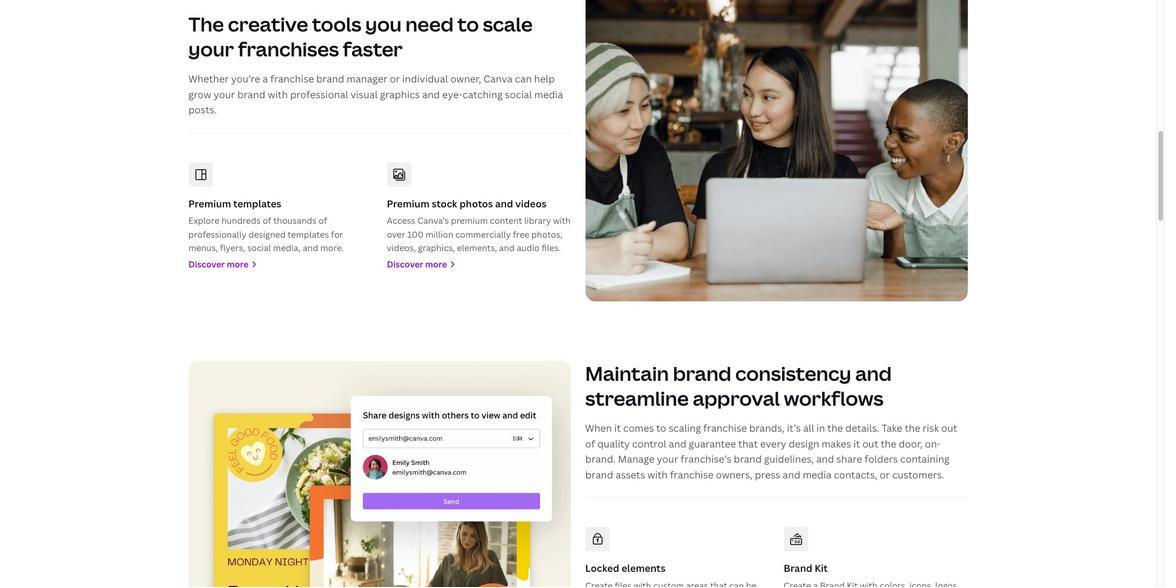 Task type: vqa. For each thing, say whether or not it's contained in the screenshot.
"When"
yes



Task type: describe. For each thing, give the bounding box(es) containing it.
social inside explore hundreds of thousands of professionally designed templates for menus, flyers, social media, and more.
[[247, 242, 271, 254]]

your inside "whether you're a franchise brand manager or individual owner, canva can help grow your brand with professional visual graphics and eye-catching social media posts."
[[214, 88, 235, 101]]

stock
[[432, 197, 457, 210]]

1 horizontal spatial the
[[881, 437, 896, 451]]

you
[[365, 11, 402, 37]]

comes
[[623, 422, 654, 435]]

graphics,
[[418, 242, 455, 254]]

details.
[[845, 422, 879, 435]]

designed
[[248, 229, 286, 240]]

the
[[188, 11, 224, 37]]

content
[[490, 215, 522, 227]]

more for stock
[[425, 258, 447, 270]]

tools
[[312, 11, 361, 37]]

quality
[[597, 437, 630, 451]]

media inside when it comes to scaling franchise brands, it's all in the details. take the risk out of quality control and guarantee that every design makes it out the door, on- brand. manage your franchise's brand guidelines, and share folders containing brand assets with franchise owners, press and media contacts, or customers.
[[803, 468, 832, 482]]

share
[[836, 453, 862, 466]]

manage
[[618, 453, 655, 466]]

elements,
[[457, 242, 497, 254]]

consistency
[[735, 360, 851, 387]]

customers.
[[892, 468, 944, 482]]

locked elements
[[585, 562, 666, 576]]

videos
[[515, 197, 547, 210]]

maintain brand consistency and streamline approval workflows
[[585, 360, 892, 412]]

makes
[[822, 437, 851, 451]]

whether
[[188, 72, 229, 86]]

kit
[[815, 562, 828, 576]]

brand kit
[[784, 562, 828, 576]]

discover more for stock
[[387, 258, 447, 270]]

design
[[789, 437, 819, 451]]

or inside "whether you're a franchise brand manager or individual owner, canva can help grow your brand with professional visual graphics and eye-catching social media posts."
[[390, 72, 400, 86]]

whether you're a franchise brand manager or individual owner, canva can help grow your brand with professional visual graphics and eye-catching social media posts.
[[188, 72, 563, 117]]

photos
[[460, 197, 493, 210]]

every
[[760, 437, 786, 451]]

control
[[632, 437, 666, 451]]

contacts,
[[834, 468, 878, 482]]

brand up professional
[[316, 72, 344, 86]]

canva
[[484, 72, 513, 86]]

visual
[[351, 88, 378, 101]]

access canva's premium content library with over 100 million commercially free photos, videos, graphics, elements, and audio files.
[[387, 215, 571, 254]]

and inside maintain brand consistency and streamline approval workflows
[[855, 360, 892, 387]]

to inside "the creative tools you need to scale your franchises faster"
[[458, 11, 479, 37]]

million
[[426, 229, 453, 240]]

eye-
[[442, 88, 463, 101]]

door,
[[899, 437, 923, 451]]

with inside "whether you're a franchise brand manager or individual owner, canva can help grow your brand with professional visual graphics and eye-catching social media posts."
[[268, 88, 288, 101]]

discover for premium templates
[[188, 258, 225, 270]]

more.
[[320, 242, 344, 254]]

brand down that
[[734, 453, 762, 466]]

it's
[[787, 422, 801, 435]]

scale
[[483, 11, 533, 37]]

discover more link for templates
[[188, 258, 372, 271]]

files.
[[542, 242, 561, 254]]

locked
[[585, 562, 619, 576]]

0 horizontal spatial of
[[263, 215, 271, 227]]

need
[[406, 11, 454, 37]]

you're
[[231, 72, 260, 86]]

workflows
[[784, 386, 884, 412]]

professional
[[290, 88, 348, 101]]

elements
[[622, 562, 666, 576]]

and inside explore hundreds of thousands of professionally designed templates for menus, flyers, social media, and more.
[[303, 242, 318, 254]]

0 horizontal spatial out
[[862, 437, 878, 451]]

premium for premium stock photos and videos
[[387, 197, 430, 210]]

social inside "whether you're a franchise brand manager or individual owner, canva can help grow your brand with professional visual graphics and eye-catching social media posts."
[[505, 88, 532, 101]]

streamline
[[585, 386, 689, 412]]

catching
[[463, 88, 503, 101]]

grow
[[188, 88, 211, 101]]

and down "scaling" at right
[[669, 437, 687, 451]]

media inside "whether you're a franchise brand manager or individual owner, canva can help grow your brand with professional visual graphics and eye-catching social media posts."
[[534, 88, 563, 101]]

brand
[[784, 562, 812, 576]]

scaling
[[669, 422, 701, 435]]

brand down you're
[[237, 88, 265, 101]]

for
[[331, 229, 343, 240]]

all
[[803, 422, 814, 435]]

100
[[407, 229, 424, 240]]

the creative tools you need to scale your franchises faster
[[188, 11, 533, 62]]

and down makes
[[816, 453, 834, 466]]

videos,
[[387, 242, 416, 254]]

0 horizontal spatial templates
[[233, 197, 281, 210]]

when it comes to scaling franchise brands, it's all in the details. take the risk out of quality control and guarantee that every design makes it out the door, on- brand. manage your franchise's brand guidelines, and share folders containing brand assets with franchise owners, press and media contacts, or customers.
[[585, 422, 957, 482]]

and down guidelines,
[[783, 468, 800, 482]]

three people collaborating over designs in front of laptop image
[[585, 0, 968, 302]]

brand inside maintain brand consistency and streamline approval workflows
[[673, 360, 731, 387]]

photos,
[[532, 229, 563, 240]]

owners,
[[716, 468, 753, 482]]

brand down the brand.
[[585, 468, 613, 482]]

folders
[[865, 453, 898, 466]]

premium for premium templates
[[188, 197, 231, 210]]

2 vertical spatial franchise
[[670, 468, 714, 482]]

discover more link for stock
[[387, 258, 571, 271]]

explore
[[188, 215, 219, 227]]

franchises
[[238, 36, 339, 62]]

and inside access canva's premium content library with over 100 million commercially free photos, videos, graphics, elements, and audio files.
[[499, 242, 515, 254]]



Task type: locate. For each thing, give the bounding box(es) containing it.
premium
[[188, 197, 231, 210], [387, 197, 430, 210]]

maintain
[[585, 360, 669, 387]]

2 horizontal spatial the
[[905, 422, 920, 435]]

or up graphics
[[390, 72, 400, 86]]

0 vertical spatial templates
[[233, 197, 281, 210]]

the down take
[[881, 437, 896, 451]]

1 horizontal spatial social
[[505, 88, 532, 101]]

media,
[[273, 242, 301, 254]]

1 more from the left
[[227, 258, 249, 270]]

social
[[505, 88, 532, 101], [247, 242, 271, 254]]

2 discover more link from the left
[[387, 258, 571, 271]]

1 horizontal spatial discover more link
[[387, 258, 571, 271]]

risk
[[923, 422, 939, 435]]

2 discover more from the left
[[387, 258, 447, 270]]

media down guidelines,
[[803, 468, 832, 482]]

on-
[[925, 437, 941, 451]]

creative
[[228, 11, 308, 37]]

1 horizontal spatial to
[[656, 422, 666, 435]]

your up whether
[[188, 36, 234, 62]]

1 vertical spatial social
[[247, 242, 271, 254]]

discover
[[188, 258, 225, 270], [387, 258, 423, 270]]

1 discover more from the left
[[188, 258, 249, 270]]

a
[[263, 72, 268, 86]]

design sharing amongst franchise businesses in canva image
[[188, 361, 571, 587]]

0 vertical spatial social
[[505, 88, 532, 101]]

to
[[458, 11, 479, 37], [656, 422, 666, 435]]

access
[[387, 215, 415, 227]]

your inside when it comes to scaling franchise brands, it's all in the details. take the risk out of quality control and guarantee that every design makes it out the door, on- brand. manage your franchise's brand guidelines, and share folders containing brand assets with franchise owners, press and media contacts, or customers.
[[657, 453, 678, 466]]

social down can at left top
[[505, 88, 532, 101]]

and inside "whether you're a franchise brand manager or individual owner, canva can help grow your brand with professional visual graphics and eye-catching social media posts."
[[422, 88, 440, 101]]

to up control
[[656, 422, 666, 435]]

brands,
[[749, 422, 785, 435]]

the
[[828, 422, 843, 435], [905, 422, 920, 435], [881, 437, 896, 451]]

when
[[585, 422, 612, 435]]

1 vertical spatial out
[[862, 437, 878, 451]]

1 vertical spatial it
[[854, 437, 860, 451]]

0 horizontal spatial discover
[[188, 258, 225, 270]]

templates
[[233, 197, 281, 210], [288, 229, 329, 240]]

take
[[882, 422, 902, 435]]

2 discover from the left
[[387, 258, 423, 270]]

0 vertical spatial media
[[534, 88, 563, 101]]

0 horizontal spatial the
[[828, 422, 843, 435]]

or inside when it comes to scaling franchise brands, it's all in the details. take the risk out of quality control and guarantee that every design makes it out the door, on- brand. manage your franchise's brand guidelines, and share folders containing brand assets with franchise owners, press and media contacts, or customers.
[[880, 468, 890, 482]]

to right need
[[458, 11, 479, 37]]

discover more down videos,
[[387, 258, 447, 270]]

0 vertical spatial franchise
[[270, 72, 314, 86]]

discover more down flyers,
[[188, 258, 249, 270]]

0 vertical spatial with
[[268, 88, 288, 101]]

with down "a"
[[268, 88, 288, 101]]

more
[[227, 258, 249, 270], [425, 258, 447, 270]]

0 horizontal spatial more
[[227, 258, 249, 270]]

flyers,
[[220, 242, 245, 254]]

0 vertical spatial it
[[614, 422, 621, 435]]

your
[[188, 36, 234, 62], [214, 88, 235, 101], [657, 453, 678, 466]]

1 vertical spatial templates
[[288, 229, 329, 240]]

posts.
[[188, 103, 217, 117]]

with
[[268, 88, 288, 101], [553, 215, 571, 227], [648, 468, 668, 482]]

1 horizontal spatial with
[[553, 215, 571, 227]]

1 horizontal spatial or
[[880, 468, 890, 482]]

0 horizontal spatial discover more
[[188, 258, 249, 270]]

media down help
[[534, 88, 563, 101]]

to inside when it comes to scaling franchise brands, it's all in the details. take the risk out of quality control and guarantee that every design makes it out the door, on- brand. manage your franchise's brand guidelines, and share folders containing brand assets with franchise owners, press and media contacts, or customers.
[[656, 422, 666, 435]]

guidelines,
[[764, 453, 814, 466]]

2 premium from the left
[[387, 197, 430, 210]]

menus,
[[188, 242, 218, 254]]

0 horizontal spatial it
[[614, 422, 621, 435]]

0 horizontal spatial or
[[390, 72, 400, 86]]

library
[[524, 215, 551, 227]]

premium
[[451, 215, 488, 227]]

1 vertical spatial to
[[656, 422, 666, 435]]

containing
[[900, 453, 950, 466]]

1 horizontal spatial media
[[803, 468, 832, 482]]

assets
[[616, 468, 645, 482]]

discover for premium stock photos and videos
[[387, 258, 423, 270]]

thousands
[[273, 215, 317, 227]]

templates down thousands
[[288, 229, 329, 240]]

of up designed
[[263, 215, 271, 227]]

premium up access
[[387, 197, 430, 210]]

canva's
[[417, 215, 449, 227]]

2 vertical spatial with
[[648, 468, 668, 482]]

franchise's
[[681, 453, 732, 466]]

the right in
[[828, 422, 843, 435]]

0 horizontal spatial media
[[534, 88, 563, 101]]

0 horizontal spatial to
[[458, 11, 479, 37]]

more for templates
[[227, 258, 249, 270]]

and left more.
[[303, 242, 318, 254]]

2 horizontal spatial with
[[648, 468, 668, 482]]

brand
[[316, 72, 344, 86], [237, 88, 265, 101], [673, 360, 731, 387], [734, 453, 762, 466], [585, 468, 613, 482]]

1 vertical spatial media
[[803, 468, 832, 482]]

and up details.
[[855, 360, 892, 387]]

brand.
[[585, 453, 616, 466]]

media
[[534, 88, 563, 101], [803, 468, 832, 482]]

1 vertical spatial your
[[214, 88, 235, 101]]

audio
[[517, 242, 540, 254]]

0 vertical spatial out
[[941, 422, 957, 435]]

guarantee
[[689, 437, 736, 451]]

templates up hundreds
[[233, 197, 281, 210]]

graphics
[[380, 88, 420, 101]]

1 horizontal spatial premium
[[387, 197, 430, 210]]

1 horizontal spatial it
[[854, 437, 860, 451]]

1 premium from the left
[[188, 197, 231, 210]]

help
[[534, 72, 555, 86]]

with inside when it comes to scaling franchise brands, it's all in the details. take the risk out of quality control and guarantee that every design makes it out the door, on- brand. manage your franchise's brand guidelines, and share folders containing brand assets with franchise owners, press and media contacts, or customers.
[[648, 468, 668, 482]]

1 discover more link from the left
[[188, 258, 372, 271]]

1 vertical spatial with
[[553, 215, 571, 227]]

and down free at the top left of page
[[499, 242, 515, 254]]

discover more
[[188, 258, 249, 270], [387, 258, 447, 270]]

1 horizontal spatial more
[[425, 258, 447, 270]]

can
[[515, 72, 532, 86]]

0 vertical spatial or
[[390, 72, 400, 86]]

in
[[817, 422, 825, 435]]

over
[[387, 229, 405, 240]]

the up door,
[[905, 422, 920, 435]]

press
[[755, 468, 780, 482]]

it down details.
[[854, 437, 860, 451]]

2 horizontal spatial of
[[585, 437, 595, 451]]

discover more for templates
[[188, 258, 249, 270]]

out down details.
[[862, 437, 878, 451]]

templates inside explore hundreds of thousands of professionally designed templates for menus, flyers, social media, and more.
[[288, 229, 329, 240]]

1 discover from the left
[[188, 258, 225, 270]]

0 horizontal spatial discover more link
[[188, 258, 372, 271]]

and down individual
[[422, 88, 440, 101]]

1 horizontal spatial of
[[319, 215, 327, 227]]

owner,
[[450, 72, 481, 86]]

discover more link down media,
[[188, 258, 372, 271]]

premium templates
[[188, 197, 281, 210]]

0 vertical spatial your
[[188, 36, 234, 62]]

1 vertical spatial or
[[880, 468, 890, 482]]

more down flyers,
[[227, 258, 249, 270]]

1 horizontal spatial discover
[[387, 258, 423, 270]]

with down manage
[[648, 468, 668, 482]]

and up content
[[495, 197, 513, 210]]

your inside "the creative tools you need to scale your franchises faster"
[[188, 36, 234, 62]]

out right risk
[[941, 422, 957, 435]]

2 more from the left
[[425, 258, 447, 270]]

0 vertical spatial to
[[458, 11, 479, 37]]

1 horizontal spatial out
[[941, 422, 957, 435]]

your down whether
[[214, 88, 235, 101]]

or
[[390, 72, 400, 86], [880, 468, 890, 482]]

franchise up guarantee
[[703, 422, 747, 435]]

premium up explore
[[188, 197, 231, 210]]

2 vertical spatial your
[[657, 453, 678, 466]]

it up quality
[[614, 422, 621, 435]]

approval
[[693, 386, 780, 412]]

0 horizontal spatial premium
[[188, 197, 231, 210]]

individual
[[402, 72, 448, 86]]

faster
[[343, 36, 403, 62]]

franchise inside "whether you're a franchise brand manager or individual owner, canva can help grow your brand with professional visual graphics and eye-catching social media posts."
[[270, 72, 314, 86]]

discover more link down elements,
[[387, 258, 571, 271]]

that
[[738, 437, 758, 451]]

of inside when it comes to scaling franchise brands, it's all in the details. take the risk out of quality control and guarantee that every design makes it out the door, on- brand. manage your franchise's brand guidelines, and share folders containing brand assets with franchise owners, press and media contacts, or customers.
[[585, 437, 595, 451]]

and
[[422, 88, 440, 101], [495, 197, 513, 210], [303, 242, 318, 254], [499, 242, 515, 254], [855, 360, 892, 387], [669, 437, 687, 451], [816, 453, 834, 466], [783, 468, 800, 482]]

1 vertical spatial franchise
[[703, 422, 747, 435]]

commercially
[[455, 229, 511, 240]]

brand up "scaling" at right
[[673, 360, 731, 387]]

manager
[[347, 72, 387, 86]]

franchise down franchise's
[[670, 468, 714, 482]]

out
[[941, 422, 957, 435], [862, 437, 878, 451]]

discover down videos,
[[387, 258, 423, 270]]

your down control
[[657, 453, 678, 466]]

0 horizontal spatial with
[[268, 88, 288, 101]]

social down designed
[[247, 242, 271, 254]]

or down folders on the bottom
[[880, 468, 890, 482]]

hundreds
[[221, 215, 261, 227]]

franchise right "a"
[[270, 72, 314, 86]]

discover down menus, at top
[[188, 258, 225, 270]]

of down when
[[585, 437, 595, 451]]

with up 'photos,'
[[553, 215, 571, 227]]

premium stock photos and videos
[[387, 197, 547, 210]]

1 horizontal spatial templates
[[288, 229, 329, 240]]

of right thousands
[[319, 215, 327, 227]]

0 horizontal spatial social
[[247, 242, 271, 254]]

free
[[513, 229, 529, 240]]

with inside access canva's premium content library with over 100 million commercially free photos, videos, graphics, elements, and audio files.
[[553, 215, 571, 227]]

explore hundreds of thousands of professionally designed templates for menus, flyers, social media, and more.
[[188, 215, 344, 254]]

1 horizontal spatial discover more
[[387, 258, 447, 270]]

discover more link
[[188, 258, 372, 271], [387, 258, 571, 271]]

more down graphics,
[[425, 258, 447, 270]]



